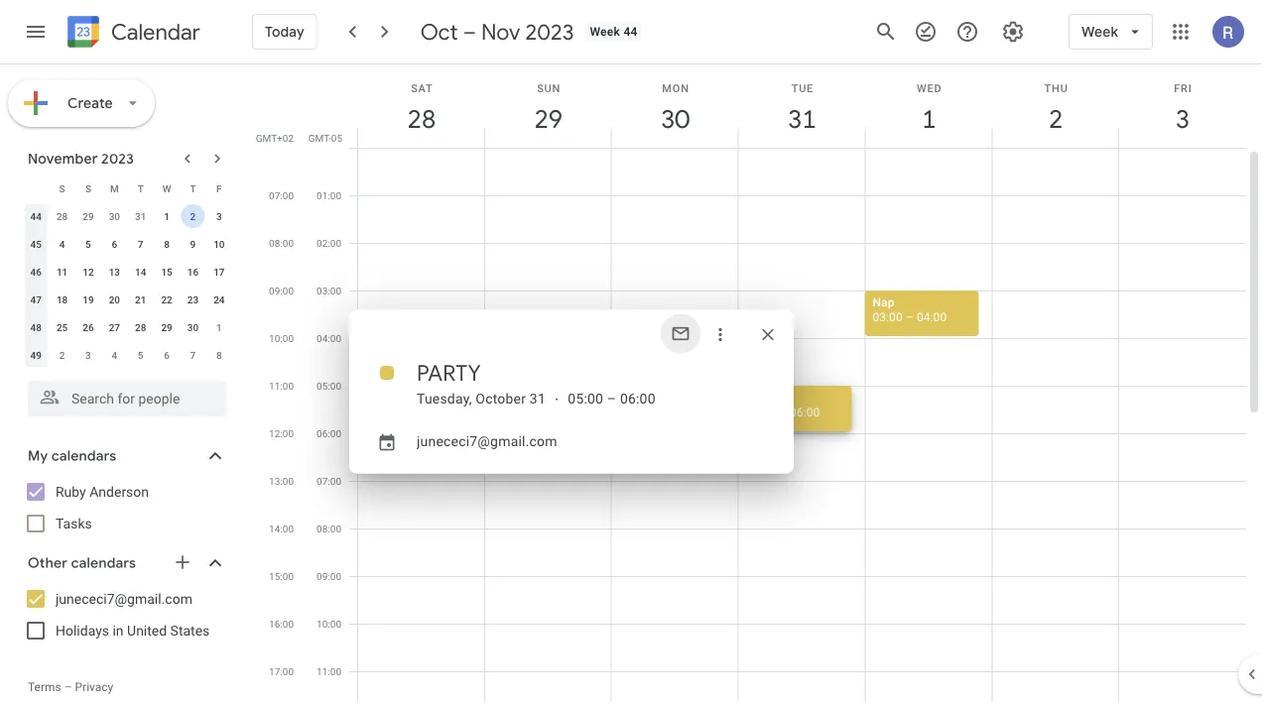 Task type: vqa. For each thing, say whether or not it's contained in the screenshot.
30
yes



Task type: describe. For each thing, give the bounding box(es) containing it.
13
[[109, 266, 120, 278]]

⋅
[[554, 391, 560, 408]]

december 7 element
[[181, 344, 205, 367]]

mon 30
[[660, 82, 690, 136]]

november
[[28, 150, 98, 168]]

sun 29
[[533, 82, 562, 136]]

wed 1
[[917, 82, 943, 136]]

sat
[[411, 82, 433, 94]]

30 for october 30 element
[[109, 210, 120, 222]]

1 cell from the left
[[358, 148, 485, 703]]

1 vertical spatial 4
[[112, 350, 117, 361]]

party
[[417, 360, 481, 388]]

privacy link
[[75, 681, 113, 695]]

party heading
[[417, 360, 481, 388]]

0 horizontal spatial 4
[[59, 238, 65, 250]]

1 horizontal spatial 6
[[164, 350, 170, 361]]

mon
[[663, 82, 690, 94]]

03:00 inside nap 03:00 – 04:00
[[873, 310, 903, 324]]

16:00
[[269, 619, 294, 630]]

28 for 28 element
[[135, 322, 146, 334]]

26
[[83, 322, 94, 334]]

20
[[109, 294, 120, 306]]

21
[[135, 294, 146, 306]]

12 element
[[76, 260, 100, 284]]

calendars for my calendars
[[52, 448, 116, 466]]

1 horizontal spatial 09:00
[[317, 571, 342, 583]]

fri
[[1175, 82, 1193, 94]]

gmt-
[[309, 132, 331, 144]]

22 element
[[155, 288, 179, 312]]

calendar heading
[[107, 18, 200, 46]]

row inside grid
[[350, 148, 1247, 703]]

other calendars
[[28, 555, 136, 573]]

19
[[83, 294, 94, 306]]

1 horizontal spatial 1
[[216, 322, 222, 334]]

04:00 inside nap 03:00 – 04:00
[[917, 310, 947, 324]]

– for 06:00
[[779, 406, 787, 420]]

grid containing 28
[[254, 65, 1263, 703]]

05:00 – 06:00
[[746, 406, 821, 420]]

23
[[187, 294, 199, 306]]

11
[[56, 266, 68, 278]]

row group inside 'november 2023' grid
[[23, 203, 232, 369]]

15 element
[[155, 260, 179, 284]]

anderson
[[90, 484, 149, 500]]

28 element
[[129, 316, 153, 340]]

november 2023 grid
[[19, 175, 232, 369]]

united
[[127, 623, 167, 639]]

2 inside 'element'
[[59, 350, 65, 361]]

nap
[[873, 295, 895, 309]]

1 link
[[907, 96, 953, 142]]

0 horizontal spatial 08:00
[[269, 237, 294, 249]]

oct
[[421, 18, 458, 46]]

states
[[170, 623, 210, 639]]

28 link
[[399, 96, 445, 142]]

other calendars button
[[4, 548, 246, 580]]

47
[[30, 294, 42, 306]]

row containing 44
[[23, 203, 232, 230]]

nov
[[482, 18, 521, 46]]

17
[[214, 266, 225, 278]]

1 horizontal spatial 2023
[[526, 18, 574, 46]]

31 inside column header
[[787, 103, 816, 136]]

48
[[30, 322, 42, 334]]

46
[[30, 266, 42, 278]]

05:00 for 05:00 – 06:00
[[746, 406, 776, 420]]

gmt+02
[[256, 132, 294, 144]]

week for week
[[1082, 23, 1119, 41]]

1 vertical spatial 10:00
[[317, 619, 342, 630]]

sun
[[537, 82, 561, 94]]

december 4 element
[[103, 344, 126, 367]]

13:00
[[269, 476, 294, 488]]

17:00
[[269, 666, 294, 678]]

27
[[109, 322, 120, 334]]

tue 31
[[787, 82, 816, 136]]

w
[[162, 183, 171, 195]]

1 horizontal spatial 08:00
[[317, 523, 342, 535]]

01:00
[[317, 190, 342, 202]]

0 vertical spatial junececi7@gmail.com
[[417, 434, 558, 450]]

30 inside mon 30
[[660, 103, 689, 136]]

2 s from the left
[[85, 183, 91, 195]]

31 inside row group
[[135, 210, 146, 222]]

0 horizontal spatial 11:00
[[269, 380, 294, 392]]

ruby
[[56, 484, 86, 500]]

9
[[190, 238, 196, 250]]

26 element
[[76, 316, 100, 340]]

22
[[161, 294, 173, 306]]

29 inside column header
[[533, 103, 562, 136]]

1 column header
[[865, 65, 993, 148]]

0 vertical spatial 03:00
[[317, 285, 342, 297]]

today button
[[252, 8, 317, 56]]

october 31 element
[[129, 205, 153, 228]]

24 element
[[207, 288, 231, 312]]

14
[[135, 266, 146, 278]]

44 inside 'november 2023' grid
[[30, 210, 42, 222]]

create
[[68, 94, 113, 112]]

24
[[214, 294, 225, 306]]

in
[[113, 623, 124, 639]]

fri 3
[[1175, 82, 1193, 136]]

m
[[110, 183, 119, 195]]

row containing 46
[[23, 258, 232, 286]]

today
[[265, 23, 305, 41]]

05:00 – 06:00 cell
[[738, 148, 866, 703]]

0 horizontal spatial 1
[[164, 210, 170, 222]]

13 element
[[103, 260, 126, 284]]

15
[[161, 266, 173, 278]]

05:00 inside party tuesday, october 31 ⋅ 05:00 – 06:00
[[568, 391, 604, 408]]

tasks
[[56, 516, 92, 532]]

25
[[56, 322, 68, 334]]

1 horizontal spatial 11:00
[[317, 666, 342, 678]]

21 element
[[129, 288, 153, 312]]

1 horizontal spatial 07:00
[[317, 476, 342, 488]]

row containing 49
[[23, 342, 232, 369]]

other calendars list
[[4, 584, 246, 647]]

29 link
[[526, 96, 572, 142]]

nap 03:00 – 04:00
[[873, 295, 947, 324]]

0 horizontal spatial 07:00
[[269, 190, 294, 202]]

30 for 30 'element'
[[187, 322, 199, 334]]

25 element
[[50, 316, 74, 340]]

1 t from the left
[[138, 183, 144, 195]]

16 element
[[181, 260, 205, 284]]

december 5 element
[[129, 344, 153, 367]]

1 vertical spatial 5
[[138, 350, 144, 361]]

0 vertical spatial 44
[[624, 25, 638, 39]]

0 horizontal spatial 7
[[138, 238, 144, 250]]

31 inside party tuesday, october 31 ⋅ 05:00 – 06:00
[[530, 391, 546, 408]]

2 column header
[[992, 65, 1120, 148]]

week 44
[[590, 25, 638, 39]]

wed
[[917, 82, 943, 94]]

14:00
[[269, 523, 294, 535]]

– inside party tuesday, october 31 ⋅ 05:00 – 06:00
[[607, 391, 617, 408]]

junececi7@gmail.com inside other calendars list
[[56, 591, 193, 608]]

0 vertical spatial 10:00
[[269, 333, 294, 345]]

holidays in united states
[[56, 623, 210, 639]]

thu
[[1045, 82, 1069, 94]]

email event details image
[[671, 324, 691, 344]]

2 inside cell
[[190, 210, 196, 222]]

– for privacy
[[64, 681, 72, 695]]

oct – nov 2023
[[421, 18, 574, 46]]



Task type: locate. For each thing, give the bounding box(es) containing it.
14 element
[[129, 260, 153, 284]]

0 horizontal spatial 06:00
[[317, 428, 342, 440]]

30
[[660, 103, 689, 136], [109, 210, 120, 222], [187, 322, 199, 334]]

49
[[30, 350, 42, 361]]

1 horizontal spatial 06:00
[[620, 391, 656, 408]]

terms
[[28, 681, 61, 695]]

05:00 for 05:00
[[317, 380, 342, 392]]

6 down october 30 element
[[112, 238, 117, 250]]

2 left december 3 "element"
[[59, 350, 65, 361]]

0 horizontal spatial t
[[138, 183, 144, 195]]

1 down wed
[[921, 103, 936, 136]]

2 vertical spatial 29
[[161, 322, 173, 334]]

my
[[28, 448, 48, 466]]

1 vertical spatial 28
[[56, 210, 68, 222]]

5 down october 29 element
[[85, 238, 91, 250]]

week up 2 column header
[[1082, 23, 1119, 41]]

23 element
[[181, 288, 205, 312]]

4 right 45
[[59, 238, 65, 250]]

1 horizontal spatial 31
[[530, 391, 546, 408]]

2 vertical spatial 28
[[135, 322, 146, 334]]

week for week 44
[[590, 25, 621, 39]]

8
[[164, 238, 170, 250], [216, 350, 222, 361]]

12:00
[[269, 428, 294, 440]]

row containing 47
[[23, 286, 232, 314]]

0 vertical spatial 6
[[112, 238, 117, 250]]

2 cell from the left
[[485, 148, 612, 703]]

03:00
[[317, 285, 342, 297], [873, 310, 903, 324]]

row
[[350, 148, 1247, 703], [23, 175, 232, 203], [23, 203, 232, 230], [23, 230, 232, 258], [23, 258, 232, 286], [23, 286, 232, 314], [23, 314, 232, 342], [23, 342, 232, 369]]

ruby anderson
[[56, 484, 149, 500]]

07:00 right 13:00
[[317, 476, 342, 488]]

calendars down tasks
[[71, 555, 136, 573]]

1 vertical spatial 3
[[216, 210, 222, 222]]

1 vertical spatial 31
[[135, 210, 146, 222]]

1 vertical spatial 04:00
[[317, 333, 342, 345]]

junececi7@gmail.com
[[417, 434, 558, 450], [56, 591, 193, 608]]

2 vertical spatial 2
[[59, 350, 65, 361]]

–
[[463, 18, 476, 46], [906, 310, 914, 324], [607, 391, 617, 408], [779, 406, 787, 420], [64, 681, 72, 695]]

02:00
[[317, 237, 342, 249]]

main drawer image
[[24, 20, 48, 44]]

None search field
[[0, 373, 246, 417]]

10:00 right 16:00
[[317, 619, 342, 630]]

– inside nap 03:00 – 04:00
[[906, 310, 914, 324]]

29 right 28 element
[[161, 322, 173, 334]]

06:00 inside button
[[790, 406, 821, 420]]

11 element
[[50, 260, 74, 284]]

0 vertical spatial 7
[[138, 238, 144, 250]]

2 horizontal spatial 31
[[787, 103, 816, 136]]

28 column header
[[357, 65, 485, 148]]

09:00
[[269, 285, 294, 297], [317, 571, 342, 583]]

0 horizontal spatial 30
[[109, 210, 120, 222]]

29 down sun
[[533, 103, 562, 136]]

2023 up m
[[101, 150, 134, 168]]

3
[[1175, 103, 1189, 136], [216, 210, 222, 222], [85, 350, 91, 361]]

0 horizontal spatial 05:00
[[317, 380, 342, 392]]

row containing 45
[[23, 230, 232, 258]]

0 horizontal spatial 8
[[164, 238, 170, 250]]

october
[[476, 391, 526, 408]]

0 vertical spatial 2
[[1048, 103, 1062, 136]]

0 horizontal spatial 04:00
[[317, 333, 342, 345]]

10:00
[[269, 333, 294, 345], [317, 619, 342, 630]]

november 2023
[[28, 150, 134, 168]]

1 vertical spatial 1
[[164, 210, 170, 222]]

october 28 element
[[50, 205, 74, 228]]

31 column header
[[738, 65, 866, 148]]

add other calendars image
[[173, 553, 193, 573]]

s up october 28 element
[[59, 183, 65, 195]]

30 down the mon
[[660, 103, 689, 136]]

december 1 element
[[207, 316, 231, 340]]

t right w
[[190, 183, 196, 195]]

30 inside 'element'
[[187, 322, 199, 334]]

20 element
[[103, 288, 126, 312]]

8 left 9 at left top
[[164, 238, 170, 250]]

gmt-05
[[309, 132, 343, 144]]

row group
[[23, 203, 232, 369]]

3 link
[[1161, 96, 1206, 142]]

1 vertical spatial 8
[[216, 350, 222, 361]]

3 left december 4 element
[[85, 350, 91, 361]]

11:00 right 17:00
[[317, 666, 342, 678]]

3 right 2 cell
[[216, 210, 222, 222]]

row containing nap
[[350, 148, 1247, 703]]

0 horizontal spatial 6
[[112, 238, 117, 250]]

december 8 element
[[207, 344, 231, 367]]

2 vertical spatial 1
[[216, 322, 222, 334]]

– for nov
[[463, 18, 476, 46]]

29 for october 29 element
[[83, 210, 94, 222]]

settings menu image
[[1002, 20, 1026, 44]]

30 column header
[[611, 65, 739, 148]]

0 vertical spatial 04:00
[[917, 310, 947, 324]]

2 horizontal spatial 05:00
[[746, 406, 776, 420]]

0 vertical spatial 3
[[1175, 103, 1189, 136]]

28
[[406, 103, 435, 136], [56, 210, 68, 222], [135, 322, 146, 334]]

1 horizontal spatial 10:00
[[317, 619, 342, 630]]

6 left december 7 "element"
[[164, 350, 170, 361]]

16
[[187, 266, 199, 278]]

17 element
[[207, 260, 231, 284]]

28 down the sat
[[406, 103, 435, 136]]

0 horizontal spatial 10:00
[[269, 333, 294, 345]]

0 vertical spatial 30
[[660, 103, 689, 136]]

15:00
[[269, 571, 294, 583]]

1 inside wed 1
[[921, 103, 936, 136]]

1 horizontal spatial 05:00
[[568, 391, 604, 408]]

28 left october 29 element
[[56, 210, 68, 222]]

44 left october 28 element
[[30, 210, 42, 222]]

1 horizontal spatial week
[[1082, 23, 1119, 41]]

0 vertical spatial 1
[[921, 103, 936, 136]]

31 down tue on the top right of page
[[787, 103, 816, 136]]

2 horizontal spatial 30
[[660, 103, 689, 136]]

party tuesday, october 31 ⋅ 05:00 – 06:00
[[417, 360, 656, 408]]

0 horizontal spatial 09:00
[[269, 285, 294, 297]]

2 horizontal spatial 28
[[406, 103, 435, 136]]

1 horizontal spatial junececi7@gmail.com
[[417, 434, 558, 450]]

45
[[30, 238, 42, 250]]

5
[[85, 238, 91, 250], [138, 350, 144, 361]]

31 right october 30 element
[[135, 210, 146, 222]]

1 vertical spatial 08:00
[[317, 523, 342, 535]]

my calendars button
[[4, 441, 246, 473]]

3 column header
[[1119, 65, 1247, 148]]

28 right 27 element
[[135, 322, 146, 334]]

30 link
[[653, 96, 699, 142]]

3 inside fri 3
[[1175, 103, 1189, 136]]

10
[[214, 238, 225, 250]]

grid
[[254, 65, 1263, 703]]

0 horizontal spatial week
[[590, 25, 621, 39]]

row group containing 44
[[23, 203, 232, 369]]

0 horizontal spatial 29
[[83, 210, 94, 222]]

week button
[[1069, 8, 1154, 56]]

0 vertical spatial calendars
[[52, 448, 116, 466]]

30 right 29 element
[[187, 322, 199, 334]]

0 vertical spatial 28
[[406, 103, 435, 136]]

03:00 down 02:00
[[317, 285, 342, 297]]

1 vertical spatial 2023
[[101, 150, 134, 168]]

29 element
[[155, 316, 179, 340]]

– inside 05:00 – 06:00 button
[[779, 406, 787, 420]]

11:00 up 12:00
[[269, 380, 294, 392]]

2 horizontal spatial 1
[[921, 103, 936, 136]]

thu 2
[[1045, 82, 1069, 136]]

2 down thu
[[1048, 103, 1062, 136]]

tue
[[792, 82, 814, 94]]

december 6 element
[[155, 344, 179, 367]]

1 horizontal spatial 2
[[190, 210, 196, 222]]

30 element
[[181, 316, 205, 340]]

29 right october 28 element
[[83, 210, 94, 222]]

4 cell from the left
[[865, 148, 993, 703]]

my calendars list
[[4, 477, 246, 540]]

calendar
[[111, 18, 200, 46]]

29
[[533, 103, 562, 136], [83, 210, 94, 222], [161, 322, 173, 334]]

1 horizontal spatial 44
[[624, 25, 638, 39]]

0 horizontal spatial s
[[59, 183, 65, 195]]

2 t from the left
[[190, 183, 196, 195]]

other
[[28, 555, 68, 573]]

04:00
[[917, 310, 947, 324], [317, 333, 342, 345]]

30 right october 29 element
[[109, 210, 120, 222]]

0 vertical spatial 07:00
[[269, 190, 294, 202]]

1 vertical spatial 29
[[83, 210, 94, 222]]

0 horizontal spatial 3
[[85, 350, 91, 361]]

0 horizontal spatial 2023
[[101, 150, 134, 168]]

28 for october 28 element
[[56, 210, 68, 222]]

3 down fri
[[1175, 103, 1189, 136]]

6 cell from the left
[[1120, 148, 1247, 703]]

2 horizontal spatial 06:00
[[790, 406, 821, 420]]

5 cell from the left
[[993, 148, 1120, 703]]

2 link
[[1034, 96, 1080, 142]]

27 element
[[103, 316, 126, 340]]

1 vertical spatial calendars
[[71, 555, 136, 573]]

0 vertical spatial 8
[[164, 238, 170, 250]]

t right m
[[138, 183, 144, 195]]

f
[[217, 183, 222, 195]]

08:00 right '14:00' at the bottom left of the page
[[317, 523, 342, 535]]

calendar element
[[64, 12, 200, 56]]

Search for people text field
[[40, 381, 214, 417]]

2 horizontal spatial 29
[[533, 103, 562, 136]]

junececi7@gmail.com up in
[[56, 591, 193, 608]]

3 inside "element"
[[85, 350, 91, 361]]

29 column header
[[484, 65, 612, 148]]

18 element
[[50, 288, 74, 312]]

row containing 48
[[23, 314, 232, 342]]

1 vertical spatial junececi7@gmail.com
[[56, 591, 193, 608]]

03:00 down nap
[[873, 310, 903, 324]]

december 2 element
[[50, 344, 74, 367]]

06:00 inside party tuesday, october 31 ⋅ 05:00 – 06:00
[[620, 391, 656, 408]]

2 inside thu 2
[[1048, 103, 1062, 136]]

31 left ⋅
[[530, 391, 546, 408]]

12
[[83, 266, 94, 278]]

1 horizontal spatial 5
[[138, 350, 144, 361]]

december 3 element
[[76, 344, 100, 367]]

06:00
[[620, 391, 656, 408], [790, 406, 821, 420], [317, 428, 342, 440]]

row containing s
[[23, 175, 232, 203]]

1 horizontal spatial 3
[[216, 210, 222, 222]]

my calendars
[[28, 448, 116, 466]]

0 horizontal spatial 28
[[56, 210, 68, 222]]

2 vertical spatial 30
[[187, 322, 199, 334]]

05
[[331, 132, 343, 144]]

44
[[624, 25, 638, 39], [30, 210, 42, 222]]

0 horizontal spatial junececi7@gmail.com
[[56, 591, 193, 608]]

2 vertical spatial 31
[[530, 391, 546, 408]]

4 left december 5 element
[[112, 350, 117, 361]]

week up 29 column header
[[590, 25, 621, 39]]

1 right 30 'element'
[[216, 322, 222, 334]]

2 up 9 at left top
[[190, 210, 196, 222]]

1 horizontal spatial s
[[85, 183, 91, 195]]

08:00
[[269, 237, 294, 249], [317, 523, 342, 535]]

29 for 29 element
[[161, 322, 173, 334]]

8 right december 7 "element"
[[216, 350, 222, 361]]

junececi7@gmail.com down the october
[[417, 434, 558, 450]]

0 vertical spatial 5
[[85, 238, 91, 250]]

0 horizontal spatial 44
[[30, 210, 42, 222]]

0 vertical spatial 31
[[787, 103, 816, 136]]

09:00 right the 15:00 at the left bottom
[[317, 571, 342, 583]]

05:00 inside 05:00 – 06:00 button
[[746, 406, 776, 420]]

sat 28
[[406, 82, 435, 136]]

0 vertical spatial 2023
[[526, 18, 574, 46]]

3 cell from the left
[[612, 148, 739, 703]]

1 vertical spatial 2
[[190, 210, 196, 222]]

2023 right nov
[[526, 18, 574, 46]]

7
[[138, 238, 144, 250], [190, 350, 196, 361]]

2 horizontal spatial 2
[[1048, 103, 1062, 136]]

09:00 right 24 'element'
[[269, 285, 294, 297]]

05:00 – 06:00 button
[[738, 386, 852, 432]]

week
[[1082, 23, 1119, 41], [590, 25, 621, 39]]

31 link
[[780, 96, 826, 142]]

28 inside column header
[[406, 103, 435, 136]]

calendars for other calendars
[[71, 555, 136, 573]]

2 horizontal spatial 3
[[1175, 103, 1189, 136]]

week inside dropdown button
[[1082, 23, 1119, 41]]

5 left december 6 element
[[138, 350, 144, 361]]

privacy
[[75, 681, 113, 695]]

11:00
[[269, 380, 294, 392], [317, 666, 342, 678]]

07:00
[[269, 190, 294, 202], [317, 476, 342, 488]]

19 element
[[76, 288, 100, 312]]

08:00 left 02:00
[[269, 237, 294, 249]]

1 vertical spatial 30
[[109, 210, 120, 222]]

calendars up ruby
[[52, 448, 116, 466]]

october 30 element
[[103, 205, 126, 228]]

10 element
[[207, 232, 231, 256]]

1 vertical spatial 6
[[164, 350, 170, 361]]

october 29 element
[[76, 205, 100, 228]]

1 horizontal spatial 8
[[216, 350, 222, 361]]

calendars
[[52, 448, 116, 466], [71, 555, 136, 573]]

0 horizontal spatial 31
[[135, 210, 146, 222]]

0 vertical spatial 4
[[59, 238, 65, 250]]

holidays
[[56, 623, 109, 639]]

4
[[59, 238, 65, 250], [112, 350, 117, 361]]

7 inside "element"
[[190, 350, 196, 361]]

44 up 30 column header
[[624, 25, 638, 39]]

1 vertical spatial 11:00
[[317, 666, 342, 678]]

tuesday,
[[417, 391, 472, 408]]

1 vertical spatial 7
[[190, 350, 196, 361]]

s
[[59, 183, 65, 195], [85, 183, 91, 195]]

1 horizontal spatial 4
[[112, 350, 117, 361]]

05:00
[[317, 380, 342, 392], [568, 391, 604, 408], [746, 406, 776, 420]]

2
[[1048, 103, 1062, 136], [190, 210, 196, 222], [59, 350, 65, 361]]

terms link
[[28, 681, 61, 695]]

terms – privacy
[[28, 681, 113, 695]]

cell
[[358, 148, 485, 703], [485, 148, 612, 703], [612, 148, 739, 703], [865, 148, 993, 703], [993, 148, 1120, 703], [1120, 148, 1247, 703]]

1 right october 31 element
[[164, 210, 170, 222]]

7 right december 6 element
[[190, 350, 196, 361]]

1 horizontal spatial 28
[[135, 322, 146, 334]]

1 horizontal spatial 04:00
[[917, 310, 947, 324]]

2 cell
[[180, 203, 206, 230]]

10:00 right the december 1 element
[[269, 333, 294, 345]]

s left m
[[85, 183, 91, 195]]

0 horizontal spatial 03:00
[[317, 285, 342, 297]]

6
[[112, 238, 117, 250], [164, 350, 170, 361]]

create button
[[8, 79, 155, 127]]

1 s from the left
[[59, 183, 65, 195]]

07:00 left the 01:00
[[269, 190, 294, 202]]

18
[[56, 294, 68, 306]]

1 horizontal spatial 7
[[190, 350, 196, 361]]

7 up 14 element
[[138, 238, 144, 250]]

0 horizontal spatial 5
[[85, 238, 91, 250]]

cell containing nap
[[865, 148, 993, 703]]



